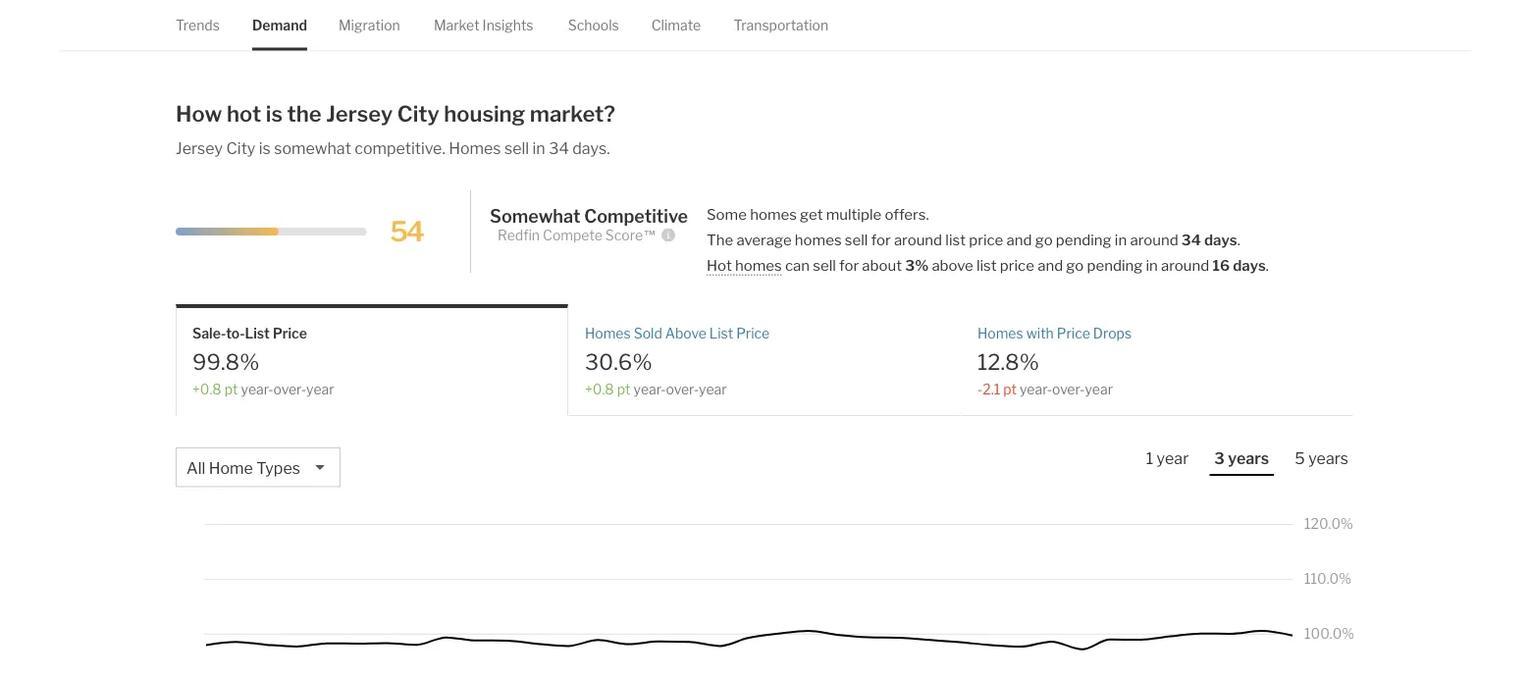 Task type: locate. For each thing, give the bounding box(es) containing it.
5 years
[[1295, 448, 1349, 467]]

redfin
[[498, 227, 540, 244]]

homes down get on the top
[[795, 231, 842, 248]]

city up competitive.
[[397, 101, 439, 127]]

redfin compete score ™
[[498, 227, 657, 244]]

is
[[266, 101, 283, 127], [259, 138, 271, 158]]

sell right can
[[813, 256, 836, 274]]

1 horizontal spatial over-
[[666, 381, 699, 398]]

1 vertical spatial city
[[226, 138, 256, 158]]

0 horizontal spatial 34
[[549, 138, 569, 158]]

price right to-
[[273, 325, 307, 342]]

price inside homes sold above list price 30.6% +0.8 pt year-over-year
[[736, 325, 770, 342]]

0 horizontal spatial years
[[1228, 448, 1269, 467]]

in down market? on the top of the page
[[533, 138, 545, 158]]

0 horizontal spatial +0.8
[[192, 381, 222, 398]]

go
[[1035, 231, 1053, 248], [1066, 256, 1084, 274]]

demand link
[[252, 0, 307, 50]]

1 vertical spatial is
[[259, 138, 271, 158]]

2 year- from the left
[[634, 381, 666, 398]]

is left the
[[266, 101, 283, 127]]

year-
[[241, 381, 273, 398], [634, 381, 666, 398], [1020, 381, 1052, 398]]

year- inside 'sale-to-list price 99.8% +0.8 pt year-over-year'
[[241, 381, 273, 398]]

jersey
[[326, 101, 393, 127], [176, 138, 223, 158]]

homes for 12.8%
[[978, 325, 1023, 342]]

0 horizontal spatial year-
[[241, 381, 273, 398]]

homes up 12.8% on the right of the page
[[978, 325, 1023, 342]]

days
[[1204, 231, 1237, 248], [1233, 256, 1266, 274]]

2 horizontal spatial pt
[[1003, 381, 1017, 398]]

1 vertical spatial homes
[[795, 231, 842, 248]]

homes
[[449, 138, 501, 158], [585, 325, 631, 342], [978, 325, 1023, 342]]

the
[[707, 231, 733, 248]]

2 horizontal spatial price
[[1057, 325, 1090, 342]]

year- inside homes sold above list price 30.6% +0.8 pt year-over-year
[[634, 381, 666, 398]]

about
[[862, 256, 902, 274]]

around
[[894, 231, 942, 248], [1130, 231, 1178, 248], [1161, 256, 1210, 274]]

.
[[1237, 231, 1240, 248], [1266, 256, 1269, 274]]

2 horizontal spatial over-
[[1052, 381, 1085, 398]]

homes up average
[[750, 205, 797, 223]]

list right above
[[977, 256, 997, 274]]

year- inside homes with price drops 12.8% -2.1 pt year-over-year
[[1020, 381, 1052, 398]]

0 vertical spatial is
[[266, 101, 283, 127]]

1 horizontal spatial in
[[1115, 231, 1127, 248]]

over-
[[273, 381, 306, 398], [666, 381, 699, 398], [1052, 381, 1085, 398]]

days.
[[572, 138, 610, 158]]

migration
[[339, 17, 400, 33]]

0 vertical spatial for
[[871, 231, 891, 248]]

list right the above at the left of page
[[709, 325, 733, 342]]

list up above
[[946, 231, 966, 248]]

0 vertical spatial homes
[[750, 205, 797, 223]]

over- down with
[[1052, 381, 1085, 398]]

0 vertical spatial in
[[533, 138, 545, 158]]

in
[[533, 138, 545, 158], [1115, 231, 1127, 248], [1146, 256, 1158, 274]]

jersey down the how
[[176, 138, 223, 158]]

2 pt from the left
[[617, 381, 631, 398]]

migration link
[[339, 0, 400, 50]]

0 horizontal spatial price
[[273, 325, 307, 342]]

1 vertical spatial pending
[[1087, 256, 1143, 274]]

above
[[665, 325, 706, 342]]

price right with
[[1057, 325, 1090, 342]]

list up 99.8%
[[245, 325, 270, 342]]

1 horizontal spatial list
[[709, 325, 733, 342]]

2 vertical spatial in
[[1146, 256, 1158, 274]]

homes with price drops 12.8% -2.1 pt year-over-year
[[978, 325, 1132, 398]]

competitive.
[[355, 138, 445, 158]]

3 price from the left
[[1057, 325, 1090, 342]]

2 horizontal spatial homes
[[978, 325, 1023, 342]]

home
[[209, 458, 253, 477]]

2 horizontal spatial year-
[[1020, 381, 1052, 398]]

homes down average
[[735, 256, 782, 274]]

2 years from the left
[[1309, 448, 1349, 467]]

1 horizontal spatial go
[[1066, 256, 1084, 274]]

0 horizontal spatial list
[[245, 325, 270, 342]]

market?
[[530, 101, 615, 127]]

price
[[273, 325, 307, 342], [736, 325, 770, 342], [1057, 325, 1090, 342]]

1 horizontal spatial sell
[[813, 256, 836, 274]]

1 horizontal spatial homes
[[585, 325, 631, 342]]

and
[[1007, 231, 1032, 248], [1038, 256, 1063, 274]]

homes up 30.6%
[[585, 325, 631, 342]]

0 horizontal spatial jersey
[[176, 138, 223, 158]]

2.1
[[983, 381, 1000, 398]]

1 year- from the left
[[241, 381, 273, 398]]

some homes get multiple offers. the average homes  sell for around list price and  go pending in around 34 days . hot homes can  sell for about 3% above list price and  go pending in around 16 days .
[[707, 205, 1269, 274]]

0 horizontal spatial for
[[839, 256, 859, 274]]

price right the above at the left of page
[[736, 325, 770, 342]]

0 vertical spatial city
[[397, 101, 439, 127]]

sell down multiple
[[845, 231, 868, 248]]

1 list from the left
[[245, 325, 270, 342]]

1 horizontal spatial price
[[736, 325, 770, 342]]

2 vertical spatial sell
[[813, 256, 836, 274]]

pending
[[1056, 231, 1112, 248], [1087, 256, 1143, 274]]

over- for -
[[1052, 381, 1085, 398]]

34
[[549, 138, 569, 158], [1182, 231, 1201, 248]]

0 vertical spatial 34
[[549, 138, 569, 158]]

1 vertical spatial in
[[1115, 231, 1127, 248]]

transportation link
[[734, 0, 829, 50]]

1 horizontal spatial pt
[[617, 381, 631, 398]]

somewhat
[[490, 205, 581, 227]]

0 vertical spatial list
[[946, 231, 966, 248]]

pt
[[224, 381, 238, 398], [617, 381, 631, 398], [1003, 381, 1017, 398]]

1 horizontal spatial jersey
[[326, 101, 393, 127]]

how
[[176, 101, 222, 127]]

schools link
[[568, 0, 619, 50]]

climate link
[[651, 0, 701, 50]]

days up 16
[[1204, 231, 1237, 248]]

pt down 30.6%
[[617, 381, 631, 398]]

sell down housing
[[504, 138, 529, 158]]

homes inside homes with price drops 12.8% -2.1 pt year-over-year
[[978, 325, 1023, 342]]

over- up types on the left bottom
[[273, 381, 306, 398]]

sell
[[504, 138, 529, 158], [845, 231, 868, 248], [813, 256, 836, 274]]

3 pt from the left
[[1003, 381, 1017, 398]]

1 horizontal spatial for
[[871, 231, 891, 248]]

3 over- from the left
[[1052, 381, 1085, 398]]

get
[[800, 205, 823, 223]]

to-
[[226, 325, 245, 342]]

homes
[[750, 205, 797, 223], [795, 231, 842, 248], [735, 256, 782, 274]]

years right 3
[[1228, 448, 1269, 467]]

3
[[1214, 448, 1225, 467]]

price up above
[[969, 231, 1003, 248]]

1 vertical spatial 34
[[1182, 231, 1201, 248]]

+0.8 down 99.8%
[[192, 381, 222, 398]]

pt down 99.8%
[[224, 381, 238, 398]]

year- for -
[[1020, 381, 1052, 398]]

year- down 99.8%
[[241, 381, 273, 398]]

pt inside homes with price drops 12.8% -2.1 pt year-over-year
[[1003, 381, 1017, 398]]

city
[[397, 101, 439, 127], [226, 138, 256, 158]]

drops
[[1093, 325, 1132, 342]]

years for 3 years
[[1228, 448, 1269, 467]]

years for 5 years
[[1309, 448, 1349, 467]]

years right 5
[[1309, 448, 1349, 467]]

years
[[1228, 448, 1269, 467], [1309, 448, 1349, 467]]

1 horizontal spatial .
[[1266, 256, 1269, 274]]

list
[[245, 325, 270, 342], [709, 325, 733, 342]]

™
[[643, 227, 657, 244]]

pt inside 'sale-to-list price 99.8% +0.8 pt year-over-year'
[[224, 381, 238, 398]]

1 horizontal spatial year-
[[634, 381, 666, 398]]

0 horizontal spatial .
[[1237, 231, 1240, 248]]

in up drops on the right of page
[[1115, 231, 1127, 248]]

0 horizontal spatial city
[[226, 138, 256, 158]]

3 year- from the left
[[1020, 381, 1052, 398]]

3 years button
[[1210, 447, 1274, 476]]

types
[[256, 458, 300, 477]]

0 horizontal spatial go
[[1035, 231, 1053, 248]]

is for somewhat
[[259, 138, 271, 158]]

+0.8 inside 'sale-to-list price 99.8% +0.8 pt year-over-year'
[[192, 381, 222, 398]]

1 horizontal spatial years
[[1309, 448, 1349, 467]]

0 vertical spatial .
[[1237, 231, 1240, 248]]

1 vertical spatial list
[[977, 256, 997, 274]]

pt for -
[[1003, 381, 1017, 398]]

0 horizontal spatial sell
[[504, 138, 529, 158]]

price inside 'sale-to-list price 99.8% +0.8 pt year-over-year'
[[273, 325, 307, 342]]

over- inside homes sold above list price 30.6% +0.8 pt year-over-year
[[666, 381, 699, 398]]

for left about
[[839, 256, 859, 274]]

1 horizontal spatial city
[[397, 101, 439, 127]]

+0.8
[[192, 381, 222, 398], [585, 381, 614, 398]]

2 horizontal spatial in
[[1146, 256, 1158, 274]]

1 horizontal spatial +0.8
[[585, 381, 614, 398]]

2 list from the left
[[709, 325, 733, 342]]

homes down housing
[[449, 138, 501, 158]]

for up about
[[871, 231, 891, 248]]

days right 16
[[1233, 256, 1266, 274]]

1 price from the left
[[273, 325, 307, 342]]

schools
[[568, 17, 619, 33]]

climate
[[651, 17, 701, 33]]

pt inside homes sold above list price 30.6% +0.8 pt year-over-year
[[617, 381, 631, 398]]

+0.8 down 30.6%
[[585, 381, 614, 398]]

some
[[707, 205, 747, 223]]

1 pt from the left
[[224, 381, 238, 398]]

price
[[969, 231, 1003, 248], [1000, 256, 1034, 274]]

sale-to-list price 99.8% +0.8 pt year-over-year
[[192, 325, 334, 398]]

price right above
[[1000, 256, 1034, 274]]

1 +0.8 from the left
[[192, 381, 222, 398]]

city down hot
[[226, 138, 256, 158]]

sold
[[634, 325, 662, 342]]

1 vertical spatial go
[[1066, 256, 1084, 274]]

0 horizontal spatial over-
[[273, 381, 306, 398]]

1 years from the left
[[1228, 448, 1269, 467]]

homes inside homes sold above list price 30.6% +0.8 pt year-over-year
[[585, 325, 631, 342]]

list
[[946, 231, 966, 248], [977, 256, 997, 274]]

sale-
[[192, 325, 226, 342]]

can
[[785, 256, 810, 274]]

0 vertical spatial go
[[1035, 231, 1053, 248]]

in left 16
[[1146, 256, 1158, 274]]

1 horizontal spatial and
[[1038, 256, 1063, 274]]

1 horizontal spatial 34
[[1182, 231, 1201, 248]]

over- down the above at the left of page
[[666, 381, 699, 398]]

0 vertical spatial and
[[1007, 231, 1032, 248]]

compete
[[543, 227, 602, 244]]

year
[[306, 381, 334, 398], [699, 381, 727, 398], [1085, 381, 1113, 398], [1157, 448, 1189, 467]]

over- inside homes with price drops 12.8% -2.1 pt year-over-year
[[1052, 381, 1085, 398]]

pt right 2.1
[[1003, 381, 1017, 398]]

demand
[[252, 17, 307, 33]]

year- down 30.6%
[[634, 381, 666, 398]]

1 vertical spatial sell
[[845, 231, 868, 248]]

2 horizontal spatial sell
[[845, 231, 868, 248]]

year inside homes sold above list price 30.6% +0.8 pt year-over-year
[[699, 381, 727, 398]]

2 over- from the left
[[666, 381, 699, 398]]

jersey up jersey city is somewhat competitive. homes sell in 34 days.
[[326, 101, 393, 127]]

is down hot
[[259, 138, 271, 158]]

0 vertical spatial price
[[969, 231, 1003, 248]]

trends link
[[176, 0, 220, 50]]

hot
[[707, 256, 732, 274]]

multiple
[[826, 205, 882, 223]]

for
[[871, 231, 891, 248], [839, 256, 859, 274]]

2 +0.8 from the left
[[585, 381, 614, 398]]

0 horizontal spatial pt
[[224, 381, 238, 398]]

1 year
[[1146, 448, 1189, 467]]

1 over- from the left
[[273, 381, 306, 398]]

1 vertical spatial price
[[1000, 256, 1034, 274]]

year- down 12.8% on the right of the page
[[1020, 381, 1052, 398]]

2 price from the left
[[736, 325, 770, 342]]

somewhat
[[274, 138, 351, 158]]

0 horizontal spatial and
[[1007, 231, 1032, 248]]



Task type: vqa. For each thing, say whether or not it's contained in the screenshot.
Year
yes



Task type: describe. For each thing, give the bounding box(es) containing it.
1 vertical spatial for
[[839, 256, 859, 274]]

homes for 30.6%
[[585, 325, 631, 342]]

market insights
[[434, 17, 534, 33]]

1
[[1146, 448, 1153, 467]]

year inside 1 year button
[[1157, 448, 1189, 467]]

2 vertical spatial homes
[[735, 256, 782, 274]]

54
[[390, 215, 423, 248]]

list inside homes sold above list price 30.6% +0.8 pt year-over-year
[[709, 325, 733, 342]]

trends
[[176, 17, 220, 33]]

hot
[[227, 101, 261, 127]]

price inside homes with price drops 12.8% -2.1 pt year-over-year
[[1057, 325, 1090, 342]]

-
[[978, 381, 983, 398]]

year inside 'sale-to-list price 99.8% +0.8 pt year-over-year'
[[306, 381, 334, 398]]

1 horizontal spatial list
[[977, 256, 997, 274]]

0 horizontal spatial list
[[946, 231, 966, 248]]

1 vertical spatial jersey
[[176, 138, 223, 158]]

housing
[[444, 101, 525, 127]]

12.8%
[[978, 348, 1039, 375]]

5 years button
[[1290, 447, 1354, 474]]

30.6%
[[585, 348, 652, 375]]

3 years
[[1214, 448, 1269, 467]]

insights
[[483, 17, 534, 33]]

over- for 30.6%
[[666, 381, 699, 398]]

jersey city is somewhat competitive. homes sell in 34 days.
[[176, 138, 610, 158]]

market insights link
[[434, 0, 534, 50]]

16
[[1213, 256, 1230, 274]]

somewhat competitive
[[490, 205, 688, 227]]

3%
[[905, 256, 929, 274]]

year- for 30.6%
[[634, 381, 666, 398]]

list inside 'sale-to-list price 99.8% +0.8 pt year-over-year'
[[245, 325, 270, 342]]

market
[[434, 17, 480, 33]]

1 vertical spatial and
[[1038, 256, 1063, 274]]

0 vertical spatial sell
[[504, 138, 529, 158]]

year inside homes with price drops 12.8% -2.1 pt year-over-year
[[1085, 381, 1113, 398]]

with
[[1026, 325, 1054, 342]]

the
[[287, 101, 322, 127]]

offers.
[[885, 205, 929, 223]]

competitive
[[584, 205, 688, 227]]

all
[[186, 458, 205, 477]]

homes sold above list price 30.6% +0.8 pt year-over-year
[[585, 325, 770, 398]]

how hot is the jersey city housing market?
[[176, 101, 615, 127]]

0 vertical spatial days
[[1204, 231, 1237, 248]]

5
[[1295, 448, 1305, 467]]

over- inside 'sale-to-list price 99.8% +0.8 pt year-over-year'
[[273, 381, 306, 398]]

all home types
[[186, 458, 300, 477]]

99.8%
[[192, 348, 260, 375]]

0 horizontal spatial in
[[533, 138, 545, 158]]

is for the
[[266, 101, 283, 127]]

1 vertical spatial days
[[1233, 256, 1266, 274]]

0 horizontal spatial homes
[[449, 138, 501, 158]]

average
[[737, 231, 792, 248]]

34 inside some homes get multiple offers. the average homes  sell for around list price and  go pending in around 34 days . hot homes can  sell for about 3% above list price and  go pending in around 16 days .
[[1182, 231, 1201, 248]]

above
[[932, 256, 973, 274]]

0 vertical spatial jersey
[[326, 101, 393, 127]]

0 vertical spatial pending
[[1056, 231, 1112, 248]]

1 vertical spatial .
[[1266, 256, 1269, 274]]

score
[[605, 227, 643, 244]]

+0.8 inside homes sold above list price 30.6% +0.8 pt year-over-year
[[585, 381, 614, 398]]

transportation
[[734, 17, 829, 33]]

1 year button
[[1141, 447, 1194, 474]]

pt for 30.6%
[[617, 381, 631, 398]]



